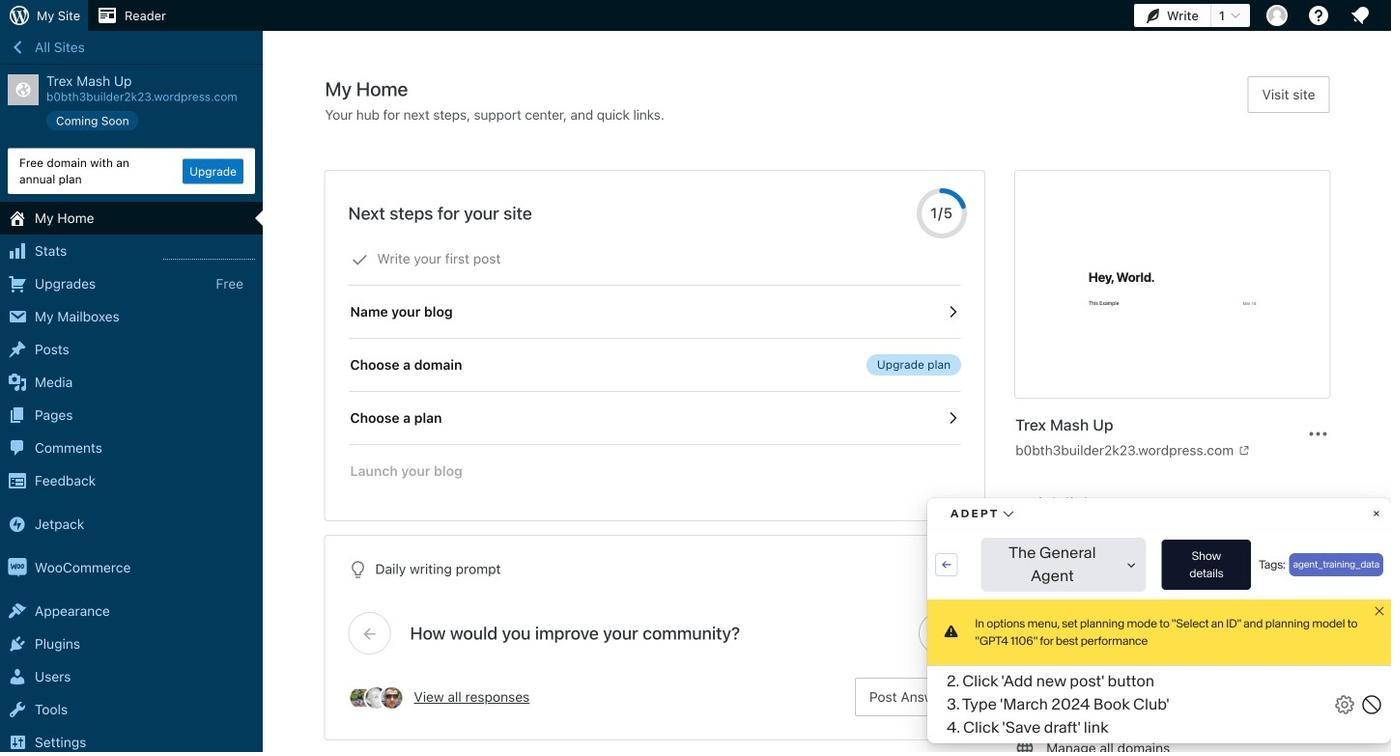 Task type: locate. For each thing, give the bounding box(es) containing it.
1 img image from the top
[[8, 515, 27, 534]]

0 vertical spatial img image
[[8, 515, 27, 534]]

show next prompt image
[[932, 625, 949, 643]]

2 img image from the top
[[8, 559, 27, 578]]

show previous prompt image
[[361, 625, 378, 643]]

1 vertical spatial img image
[[8, 559, 27, 578]]

task complete image
[[351, 251, 369, 269]]

answered users image left answered users icon
[[348, 686, 373, 711]]

task enabled image
[[944, 303, 962, 321]]

help image
[[1307, 4, 1331, 27]]

1 answered users image from the left
[[348, 686, 373, 711]]

highest hourly views 0 image
[[163, 247, 255, 260]]

img image
[[8, 515, 27, 534], [8, 559, 27, 578]]

answered users image down show previous prompt "image"
[[364, 686, 389, 711]]

insert_drive_file image
[[1016, 658, 1035, 681]]

answered users image
[[348, 686, 373, 711], [364, 686, 389, 711]]

mode_comment image
[[1016, 618, 1035, 642]]

launchpad checklist element
[[348, 233, 962, 498]]

main content
[[325, 76, 1346, 753]]

progress bar
[[917, 188, 967, 239]]

manage your notifications image
[[1349, 4, 1372, 27]]



Task type: describe. For each thing, give the bounding box(es) containing it.
2 answered users image from the left
[[364, 686, 389, 711]]

laptop image
[[1016, 539, 1035, 562]]

more options for site trex mash up image
[[1307, 423, 1330, 446]]

my profile image
[[1267, 5, 1288, 26]]

edit image
[[1016, 579, 1035, 602]]

task enabled image
[[944, 410, 962, 427]]

answered users image
[[379, 686, 404, 711]]

toggle menu image
[[938, 559, 962, 582]]



Task type: vqa. For each thing, say whether or not it's contained in the screenshot.
insert_drive_file Image
yes



